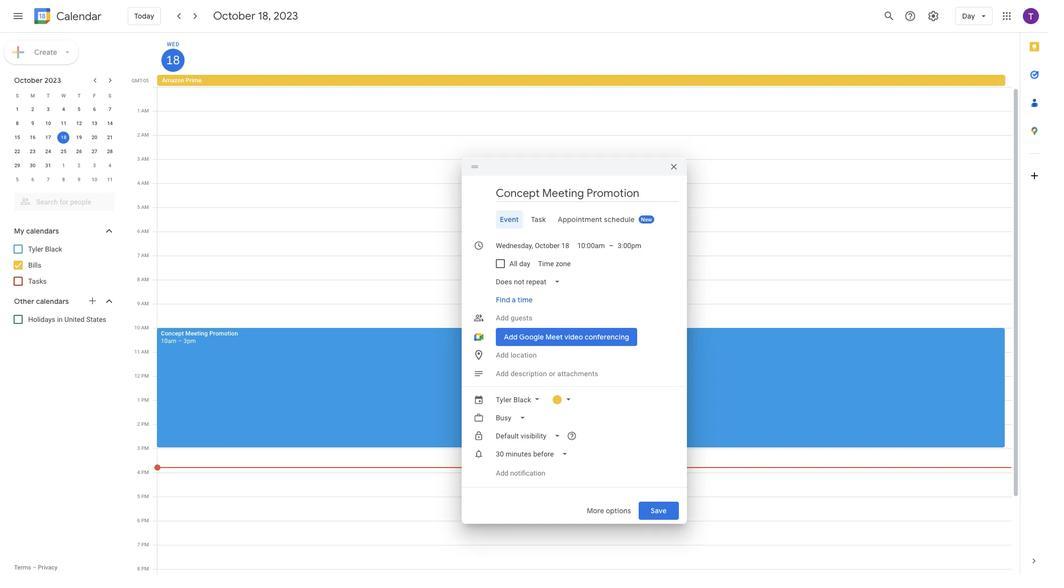 Task type: describe. For each thing, give the bounding box(es) containing it.
8 am
[[137, 277, 149, 283]]

21 element
[[104, 132, 116, 144]]

united
[[64, 316, 85, 324]]

18 inside cell
[[61, 135, 66, 140]]

add other calendars image
[[88, 296, 98, 306]]

amazon
[[162, 77, 184, 84]]

9 for 9 am
[[137, 301, 140, 307]]

4 for 4 pm
[[137, 470, 140, 476]]

8 for "november 8" "element"
[[62, 177, 65, 183]]

privacy link
[[38, 565, 57, 572]]

11 element
[[58, 118, 70, 130]]

am for 8 am
[[141, 277, 149, 283]]

16
[[30, 135, 36, 140]]

amazon prime button
[[157, 75, 1006, 86]]

location
[[511, 352, 537, 360]]

1 horizontal spatial tab list
[[1021, 33, 1048, 548]]

appointment
[[558, 215, 603, 224]]

1 for november 1 element
[[62, 163, 65, 169]]

14 element
[[104, 118, 116, 130]]

23
[[30, 149, 36, 154]]

other calendars button
[[2, 294, 125, 310]]

new element
[[639, 216, 655, 224]]

row group containing 1
[[10, 103, 118, 187]]

new
[[641, 217, 652, 223]]

row inside 18 grid
[[153, 87, 1012, 576]]

today
[[134, 12, 154, 21]]

my
[[14, 227, 24, 236]]

22 element
[[11, 146, 23, 158]]

november 1 element
[[58, 160, 70, 172]]

End time text field
[[618, 240, 642, 252]]

schedule
[[604, 215, 635, 224]]

7 for 7 pm
[[137, 543, 140, 548]]

30 element
[[27, 160, 39, 172]]

day
[[962, 12, 975, 21]]

privacy
[[38, 565, 57, 572]]

add guests
[[496, 314, 533, 322]]

2 t from the left
[[78, 93, 81, 98]]

add notification
[[496, 470, 546, 478]]

1 pm
[[137, 398, 149, 403]]

0 vertical spatial 2023
[[274, 9, 298, 23]]

row containing 29
[[10, 159, 118, 173]]

2 for 2 pm
[[137, 422, 140, 428]]

29 element
[[11, 160, 23, 172]]

2 down the m
[[31, 107, 34, 112]]

2 pm
[[137, 422, 149, 428]]

8 up 15
[[16, 121, 19, 126]]

28
[[107, 149, 113, 154]]

or
[[549, 370, 556, 378]]

gmt-
[[132, 78, 143, 84]]

pm for 7 pm
[[141, 543, 149, 548]]

4 pm
[[137, 470, 149, 476]]

main drawer image
[[12, 10, 24, 22]]

add description or attachments
[[496, 370, 598, 378]]

13
[[92, 121, 97, 126]]

add for add notification
[[496, 470, 509, 478]]

3 pm
[[137, 446, 149, 452]]

4 for 4 am
[[137, 181, 140, 186]]

27 element
[[88, 146, 101, 158]]

add location
[[496, 352, 537, 360]]

appointment schedule
[[558, 215, 635, 224]]

1 vertical spatial 2023
[[44, 76, 61, 85]]

promotion
[[209, 330, 238, 338]]

21
[[107, 135, 113, 140]]

3 for 3 pm
[[137, 446, 140, 452]]

november 7 element
[[42, 174, 54, 186]]

today button
[[128, 4, 161, 28]]

26 element
[[73, 146, 85, 158]]

wed
[[167, 41, 180, 48]]

10 element
[[42, 118, 54, 130]]

time
[[538, 260, 554, 268]]

amazon prime
[[162, 77, 202, 84]]

holidays
[[28, 316, 55, 324]]

11 for 11 am
[[134, 350, 140, 355]]

2 for november 2 element
[[78, 163, 80, 169]]

am for 3 am
[[141, 156, 149, 162]]

november 11 element
[[104, 174, 116, 186]]

1 for 1 pm
[[137, 398, 140, 403]]

3 up 10 element
[[47, 107, 50, 112]]

concept
[[161, 330, 184, 338]]

other calendars
[[14, 297, 69, 306]]

november 8 element
[[58, 174, 70, 186]]

calendar element
[[32, 6, 102, 28]]

16 element
[[27, 132, 39, 144]]

1 am
[[137, 108, 149, 114]]

Start date text field
[[496, 240, 569, 252]]

create
[[34, 48, 57, 57]]

tyler black inside my calendars list
[[28, 245, 62, 254]]

13 element
[[88, 118, 101, 130]]

row containing 22
[[10, 145, 118, 159]]

2 for 2 am
[[137, 132, 140, 138]]

1 s from the left
[[16, 93, 19, 98]]

Start time text field
[[577, 240, 605, 252]]

5 pm
[[137, 494, 149, 500]]

10am
[[161, 338, 177, 345]]

november 5 element
[[11, 174, 23, 186]]

in
[[57, 316, 63, 324]]

19 element
[[73, 132, 85, 144]]

add notification button
[[492, 462, 550, 486]]

wed 18
[[165, 41, 180, 68]]

4 down w
[[62, 107, 65, 112]]

all day
[[510, 260, 530, 268]]

3pm
[[184, 338, 196, 345]]

10 for november 10 element
[[92, 177, 97, 183]]

28 element
[[104, 146, 116, 158]]

6 down f
[[93, 107, 96, 112]]

18, today element
[[58, 132, 70, 144]]

6 for 6 am
[[137, 229, 140, 234]]

zone
[[556, 260, 571, 268]]

add for add location
[[496, 352, 509, 360]]

5 for 5 pm
[[137, 494, 140, 500]]

18 inside wed 18
[[165, 52, 179, 68]]

6 pm
[[137, 519, 149, 524]]

Add title text field
[[496, 186, 679, 201]]

october for october 2023
[[14, 76, 43, 85]]

18 cell
[[56, 131, 71, 145]]

11 am
[[134, 350, 149, 355]]

concept meeting promotion 10am – 3pm
[[161, 330, 238, 345]]

row containing 8
[[10, 117, 118, 131]]

m
[[31, 93, 35, 98]]

add guests button
[[492, 309, 679, 327]]

day
[[519, 260, 530, 268]]

tasks
[[28, 278, 47, 286]]

add for add description or attachments
[[496, 370, 509, 378]]

other
[[14, 297, 34, 306]]

1 up 15
[[16, 107, 19, 112]]

7 pm
[[137, 543, 149, 548]]

7 am
[[137, 253, 149, 259]]

3 am
[[137, 156, 149, 162]]

create button
[[4, 40, 78, 64]]

am for 4 am
[[141, 181, 149, 186]]

wednesday, october 18, today element
[[161, 49, 185, 72]]

17
[[45, 135, 51, 140]]

october 18, 2023
[[213, 9, 298, 23]]

29
[[14, 163, 20, 169]]

4 am
[[137, 181, 149, 186]]

calendars for my calendars
[[26, 227, 59, 236]]

2 horizontal spatial –
[[609, 242, 614, 250]]

october 2023
[[14, 76, 61, 85]]

task
[[531, 215, 546, 224]]



Task type: vqa. For each thing, say whether or not it's contained in the screenshot.
5th option from the bottom of the start time list box
no



Task type: locate. For each thing, give the bounding box(es) containing it.
8 down 7 pm
[[137, 567, 140, 572]]

18
[[165, 52, 179, 68], [61, 135, 66, 140]]

4 add from the top
[[496, 470, 509, 478]]

None field
[[492, 273, 569, 291], [492, 409, 534, 428], [492, 428, 569, 446], [492, 446, 576, 464], [492, 273, 569, 291], [492, 409, 534, 428], [492, 428, 569, 446], [492, 446, 576, 464]]

task button
[[527, 211, 550, 229]]

12 inside row
[[76, 121, 82, 126]]

2 horizontal spatial 10
[[134, 325, 140, 331]]

am up 4 am
[[141, 156, 149, 162]]

states
[[86, 316, 106, 324]]

november 6 element
[[27, 174, 39, 186]]

s right f
[[108, 93, 111, 98]]

tyler black down description
[[496, 396, 531, 404]]

2 down 26 element
[[78, 163, 80, 169]]

– left end time text box
[[609, 242, 614, 250]]

all
[[510, 260, 518, 268]]

tab list
[[1021, 33, 1048, 548], [470, 211, 679, 229]]

0 horizontal spatial s
[[16, 93, 19, 98]]

add down add location
[[496, 370, 509, 378]]

25 element
[[58, 146, 70, 158]]

24
[[45, 149, 51, 154]]

11 for 11 element at the top
[[61, 121, 66, 126]]

pm up 2 pm
[[141, 398, 149, 403]]

f
[[93, 93, 96, 98]]

6 for the november 6 element
[[31, 177, 34, 183]]

am for 7 am
[[141, 253, 149, 259]]

1 vertical spatial tyler black
[[496, 396, 531, 404]]

9 up '10 am'
[[137, 301, 140, 307]]

2 vertical spatial 11
[[134, 350, 140, 355]]

1 horizontal spatial 18
[[165, 52, 179, 68]]

1 horizontal spatial black
[[514, 396, 531, 404]]

0 vertical spatial october
[[213, 9, 256, 23]]

am up the 12 pm
[[141, 350, 149, 355]]

2 horizontal spatial 9
[[137, 301, 140, 307]]

gmt-05
[[132, 78, 149, 84]]

tyler
[[28, 245, 43, 254], [496, 396, 512, 404]]

0 vertical spatial 11
[[61, 121, 66, 126]]

12 for 12 pm
[[134, 374, 140, 379]]

time zone button
[[534, 255, 575, 273]]

7 am from the top
[[141, 253, 149, 259]]

1 vertical spatial –
[[178, 338, 182, 345]]

11 inside november 11 element
[[107, 177, 113, 183]]

am down 9 am
[[141, 325, 149, 331]]

cell containing concept meeting promotion
[[154, 87, 1012, 576]]

am up 2 am in the top left of the page
[[141, 108, 149, 114]]

s left the m
[[16, 93, 19, 98]]

1 pm from the top
[[141, 374, 149, 379]]

4 up 5 am
[[137, 181, 140, 186]]

black down my calendars dropdown button
[[45, 245, 62, 254]]

20
[[92, 135, 97, 140]]

5
[[78, 107, 80, 112], [16, 177, 19, 183], [137, 205, 140, 210], [137, 494, 140, 500]]

0 vertical spatial 10
[[45, 121, 51, 126]]

0 horizontal spatial –
[[33, 565, 37, 572]]

settings menu image
[[928, 10, 940, 22]]

1 horizontal spatial 12
[[134, 374, 140, 379]]

tyler black
[[28, 245, 62, 254], [496, 396, 531, 404]]

add inside button
[[496, 470, 509, 478]]

5 down 4 pm
[[137, 494, 140, 500]]

5 down 4 am
[[137, 205, 140, 210]]

tyler black up bills
[[28, 245, 62, 254]]

0 horizontal spatial 9
[[31, 121, 34, 126]]

pm up 5 pm
[[141, 470, 149, 476]]

am for 2 am
[[141, 132, 149, 138]]

add inside dropdown button
[[496, 314, 509, 322]]

tyler up bills
[[28, 245, 43, 254]]

october up the m
[[14, 76, 43, 85]]

description
[[511, 370, 547, 378]]

–
[[609, 242, 614, 250], [178, 338, 182, 345], [33, 565, 37, 572]]

18 grid
[[129, 33, 1020, 576]]

6 down 30 element
[[31, 177, 34, 183]]

find a time button
[[492, 291, 537, 309]]

a
[[512, 296, 516, 305]]

12 inside 18 grid
[[134, 374, 140, 379]]

None search field
[[0, 189, 125, 211]]

am up 7 am
[[141, 229, 149, 234]]

6 am from the top
[[141, 229, 149, 234]]

1 t from the left
[[47, 93, 50, 98]]

november 3 element
[[88, 160, 101, 172]]

1 vertical spatial 11
[[107, 177, 113, 183]]

am down 8 am
[[141, 301, 149, 307]]

holidays in united states
[[28, 316, 106, 324]]

12 pm
[[134, 374, 149, 379]]

1 add from the top
[[496, 314, 509, 322]]

row containing 15
[[10, 131, 118, 145]]

1 vertical spatial tyler
[[496, 396, 512, 404]]

pm down 1 pm
[[141, 422, 149, 428]]

0 horizontal spatial october
[[14, 76, 43, 85]]

2023
[[274, 9, 298, 23], [44, 76, 61, 85]]

26
[[76, 149, 82, 154]]

tab list containing event
[[470, 211, 679, 229]]

3 up 4 am
[[137, 156, 140, 162]]

9 up 16
[[31, 121, 34, 126]]

10 up 11 am
[[134, 325, 140, 331]]

row
[[153, 87, 1012, 576], [10, 89, 118, 103], [10, 103, 118, 117], [10, 117, 118, 131], [10, 131, 118, 145], [10, 145, 118, 159], [10, 159, 118, 173], [10, 173, 118, 187]]

pm for 4 pm
[[141, 470, 149, 476]]

2 vertical spatial 9
[[137, 301, 140, 307]]

4 down 28 element at the top left
[[109, 163, 111, 169]]

black
[[45, 245, 62, 254], [514, 396, 531, 404]]

find a time
[[496, 296, 533, 305]]

pm for 12 pm
[[141, 374, 149, 379]]

calendar
[[56, 9, 102, 23]]

2 vertical spatial 10
[[134, 325, 140, 331]]

9 am
[[137, 301, 149, 307]]

11 up 18, today element
[[61, 121, 66, 126]]

8 down november 1 element
[[62, 177, 65, 183]]

pm for 8 pm
[[141, 567, 149, 572]]

5 for november 5 element
[[16, 177, 19, 183]]

0 horizontal spatial 10
[[45, 121, 51, 126]]

add left notification
[[496, 470, 509, 478]]

1 horizontal spatial t
[[78, 93, 81, 98]]

0 horizontal spatial 11
[[61, 121, 66, 126]]

12
[[76, 121, 82, 126], [134, 374, 140, 379]]

am for 5 am
[[141, 205, 149, 210]]

1 horizontal spatial 11
[[107, 177, 113, 183]]

my calendars list
[[2, 241, 125, 290]]

7 for november 7 element
[[47, 177, 50, 183]]

9 for november 9 element in the top of the page
[[78, 177, 80, 183]]

october for october 18, 2023
[[213, 9, 256, 23]]

5 for 5 am
[[137, 205, 140, 210]]

tyler down description
[[496, 396, 512, 404]]

am for 6 am
[[141, 229, 149, 234]]

10 inside 18 grid
[[134, 325, 140, 331]]

0 vertical spatial 9
[[31, 121, 34, 126]]

tyler inside my calendars list
[[28, 245, 43, 254]]

– left 3pm in the left bottom of the page
[[178, 338, 182, 345]]

pm for 5 pm
[[141, 494, 149, 500]]

3 add from the top
[[496, 370, 509, 378]]

pm down 7 pm
[[141, 567, 149, 572]]

calendars inside dropdown button
[[36, 297, 69, 306]]

am down 4 am
[[141, 205, 149, 210]]

pm
[[141, 374, 149, 379], [141, 398, 149, 403], [141, 422, 149, 428], [141, 446, 149, 452], [141, 470, 149, 476], [141, 494, 149, 500], [141, 519, 149, 524], [141, 543, 149, 548], [141, 567, 149, 572]]

calendars right my
[[26, 227, 59, 236]]

0 horizontal spatial t
[[47, 93, 50, 98]]

1 up 2 am in the top left of the page
[[137, 108, 140, 114]]

5 pm from the top
[[141, 470, 149, 476]]

2023 down create
[[44, 76, 61, 85]]

pm for 1 pm
[[141, 398, 149, 403]]

0 vertical spatial tyler black
[[28, 245, 62, 254]]

7 down 31 element
[[47, 177, 50, 183]]

22
[[14, 149, 20, 154]]

row containing s
[[10, 89, 118, 103]]

0 horizontal spatial 12
[[76, 121, 82, 126]]

10 for 10 element
[[45, 121, 51, 126]]

attachments
[[558, 370, 598, 378]]

10 for 10 am
[[134, 325, 140, 331]]

0 vertical spatial –
[[609, 242, 614, 250]]

0 horizontal spatial tyler black
[[28, 245, 62, 254]]

8 am from the top
[[141, 277, 149, 283]]

7 up 14
[[109, 107, 111, 112]]

0 vertical spatial 18
[[165, 52, 179, 68]]

3 down '27' element on the left top of the page
[[93, 163, 96, 169]]

1 horizontal spatial 10
[[92, 177, 97, 183]]

7 for 7 am
[[137, 253, 140, 259]]

27
[[92, 149, 97, 154]]

3
[[47, 107, 50, 112], [137, 156, 140, 162], [93, 163, 96, 169], [137, 446, 140, 452]]

3 am from the top
[[141, 156, 149, 162]]

1 horizontal spatial tyler
[[496, 396, 512, 404]]

1 down the 25 element
[[62, 163, 65, 169]]

8 for 8 am
[[137, 277, 140, 283]]

my calendars
[[14, 227, 59, 236]]

11 down november 4 element
[[107, 177, 113, 183]]

terms – privacy
[[14, 565, 57, 572]]

am down 1 am
[[141, 132, 149, 138]]

am for 10 am
[[141, 325, 149, 331]]

7 up 8 am
[[137, 253, 140, 259]]

1 for 1 am
[[137, 108, 140, 114]]

2 pm from the top
[[141, 398, 149, 403]]

pm for 6 pm
[[141, 519, 149, 524]]

my calendars button
[[2, 223, 125, 239]]

1 horizontal spatial tyler black
[[496, 396, 531, 404]]

0 vertical spatial tyler
[[28, 245, 43, 254]]

1 horizontal spatial s
[[108, 93, 111, 98]]

calendars inside dropdown button
[[26, 227, 59, 236]]

pm down 2 pm
[[141, 446, 149, 452]]

t left f
[[78, 93, 81, 98]]

5 up 12 element
[[78, 107, 80, 112]]

t
[[47, 93, 50, 98], [78, 93, 81, 98]]

event
[[500, 215, 519, 224]]

november 9 element
[[73, 174, 85, 186]]

meeting
[[185, 330, 208, 338]]

am up 5 am
[[141, 181, 149, 186]]

2 am from the top
[[141, 132, 149, 138]]

4 am from the top
[[141, 181, 149, 186]]

2 horizontal spatial 11
[[134, 350, 140, 355]]

1 down the 12 pm
[[137, 398, 140, 403]]

23 element
[[27, 146, 39, 158]]

7 up 8 pm
[[137, 543, 140, 548]]

calendars for other calendars
[[36, 297, 69, 306]]

1 vertical spatial 12
[[134, 374, 140, 379]]

8 for 8 pm
[[137, 567, 140, 572]]

9
[[31, 121, 34, 126], [78, 177, 80, 183], [137, 301, 140, 307]]

11
[[61, 121, 66, 126], [107, 177, 113, 183], [134, 350, 140, 355]]

6
[[93, 107, 96, 112], [31, 177, 34, 183], [137, 229, 140, 234], [137, 519, 140, 524]]

12 element
[[73, 118, 85, 130]]

time zone
[[538, 260, 571, 268]]

12 down 11 am
[[134, 374, 140, 379]]

15
[[14, 135, 20, 140]]

5 am
[[137, 205, 149, 210]]

Search for people text field
[[20, 193, 109, 211]]

11 down '10 am'
[[134, 350, 140, 355]]

15 element
[[11, 132, 23, 144]]

november 10 element
[[88, 174, 101, 186]]

cell
[[154, 87, 1012, 576]]

october left 18,
[[213, 9, 256, 23]]

to element
[[609, 242, 614, 250]]

5 am from the top
[[141, 205, 149, 210]]

3 pm from the top
[[141, 422, 149, 428]]

9 am from the top
[[141, 301, 149, 307]]

1 vertical spatial calendars
[[36, 297, 69, 306]]

pm up 1 pm
[[141, 374, 149, 379]]

pm up 7 pm
[[141, 519, 149, 524]]

row containing 5
[[10, 173, 118, 187]]

black inside my calendars list
[[45, 245, 62, 254]]

calendar heading
[[54, 9, 102, 23]]

am down 7 am
[[141, 277, 149, 283]]

terms
[[14, 565, 31, 572]]

pm down 4 pm
[[141, 494, 149, 500]]

october 2023 grid
[[10, 89, 118, 187]]

3 for 3 am
[[137, 156, 140, 162]]

4 pm from the top
[[141, 446, 149, 452]]

amazon prime row
[[153, 75, 1020, 87]]

row containing concept meeting promotion
[[153, 87, 1012, 576]]

4 up 5 pm
[[137, 470, 140, 476]]

9 pm from the top
[[141, 567, 149, 572]]

add
[[496, 314, 509, 322], [496, 352, 509, 360], [496, 370, 509, 378], [496, 470, 509, 478]]

t left w
[[47, 93, 50, 98]]

0 vertical spatial 12
[[76, 121, 82, 126]]

pm for 2 pm
[[141, 422, 149, 428]]

add for add guests
[[496, 314, 509, 322]]

8
[[16, 121, 19, 126], [62, 177, 65, 183], [137, 277, 140, 283], [137, 567, 140, 572]]

0 horizontal spatial tab list
[[470, 211, 679, 229]]

10
[[45, 121, 51, 126], [92, 177, 97, 183], [134, 325, 140, 331]]

2 down 1 am
[[137, 132, 140, 138]]

0 vertical spatial black
[[45, 245, 62, 254]]

bills
[[28, 262, 41, 270]]

17 element
[[42, 132, 54, 144]]

19
[[76, 135, 82, 140]]

18 down wed
[[165, 52, 179, 68]]

calendars
[[26, 227, 59, 236], [36, 297, 69, 306]]

20 element
[[88, 132, 101, 144]]

am for 9 am
[[141, 301, 149, 307]]

pm for 3 pm
[[141, 446, 149, 452]]

10 up 17 on the top of page
[[45, 121, 51, 126]]

18,
[[258, 9, 271, 23]]

14
[[107, 121, 113, 126]]

time
[[518, 296, 533, 305]]

1 horizontal spatial october
[[213, 9, 256, 23]]

am for 1 am
[[141, 108, 149, 114]]

1 horizontal spatial 9
[[78, 177, 80, 183]]

add left location
[[496, 352, 509, 360]]

25
[[61, 149, 66, 154]]

am up 8 am
[[141, 253, 149, 259]]

10 am from the top
[[141, 325, 149, 331]]

2
[[31, 107, 34, 112], [137, 132, 140, 138], [78, 163, 80, 169], [137, 422, 140, 428]]

0 horizontal spatial black
[[45, 245, 62, 254]]

october
[[213, 9, 256, 23], [14, 76, 43, 85]]

am for 11 am
[[141, 350, 149, 355]]

guests
[[511, 314, 533, 322]]

terms link
[[14, 565, 31, 572]]

2 s from the left
[[108, 93, 111, 98]]

8 down 7 am
[[137, 277, 140, 283]]

7 pm from the top
[[141, 519, 149, 524]]

2 down 1 pm
[[137, 422, 140, 428]]

8 pm
[[137, 567, 149, 572]]

0 horizontal spatial 18
[[61, 135, 66, 140]]

2 vertical spatial –
[[33, 565, 37, 572]]

1 vertical spatial 9
[[78, 177, 80, 183]]

9 down november 2 element
[[78, 177, 80, 183]]

6 up 7 am
[[137, 229, 140, 234]]

1 vertical spatial 18
[[61, 135, 66, 140]]

black down description
[[514, 396, 531, 404]]

11 inside 11 element
[[61, 121, 66, 126]]

0 vertical spatial calendars
[[26, 227, 59, 236]]

2 add from the top
[[496, 352, 509, 360]]

row containing 1
[[10, 103, 118, 117]]

6 for 6 pm
[[137, 519, 140, 524]]

10 down "november 3" element
[[92, 177, 97, 183]]

2023 right 18,
[[274, 9, 298, 23]]

cell inside 18 grid
[[154, 87, 1012, 576]]

12 up 19
[[76, 121, 82, 126]]

24 element
[[42, 146, 54, 158]]

12 for 12
[[76, 121, 82, 126]]

find
[[496, 296, 510, 305]]

prime
[[186, 77, 202, 84]]

row group
[[10, 103, 118, 187]]

pm up 8 pm
[[141, 543, 149, 548]]

18 down 11 element at the top
[[61, 135, 66, 140]]

6 pm from the top
[[141, 494, 149, 500]]

november 2 element
[[73, 160, 85, 172]]

1 horizontal spatial 2023
[[274, 9, 298, 23]]

30
[[30, 163, 36, 169]]

8 pm from the top
[[141, 543, 149, 548]]

– inside the concept meeting promotion 10am – 3pm
[[178, 338, 182, 345]]

5 down 29 element
[[16, 177, 19, 183]]

31 element
[[42, 160, 54, 172]]

1 vertical spatial 10
[[92, 177, 97, 183]]

1 am from the top
[[141, 108, 149, 114]]

05
[[143, 78, 149, 84]]

8 inside "element"
[[62, 177, 65, 183]]

calendars up in
[[36, 297, 69, 306]]

november 4 element
[[104, 160, 116, 172]]

11 inside 18 grid
[[134, 350, 140, 355]]

1 vertical spatial black
[[514, 396, 531, 404]]

0 horizontal spatial tyler
[[28, 245, 43, 254]]

6 up 7 pm
[[137, 519, 140, 524]]

11 for november 11 element
[[107, 177, 113, 183]]

1 horizontal spatial –
[[178, 338, 182, 345]]

11 am from the top
[[141, 350, 149, 355]]

0 horizontal spatial 2023
[[44, 76, 61, 85]]

4 for november 4 element
[[109, 163, 111, 169]]

– right terms link
[[33, 565, 37, 572]]

add down the find
[[496, 314, 509, 322]]

9 inside 18 grid
[[137, 301, 140, 307]]

3 down 2 pm
[[137, 446, 140, 452]]

3 for "november 3" element
[[93, 163, 96, 169]]

day button
[[956, 4, 993, 28]]

1 vertical spatial october
[[14, 76, 43, 85]]



